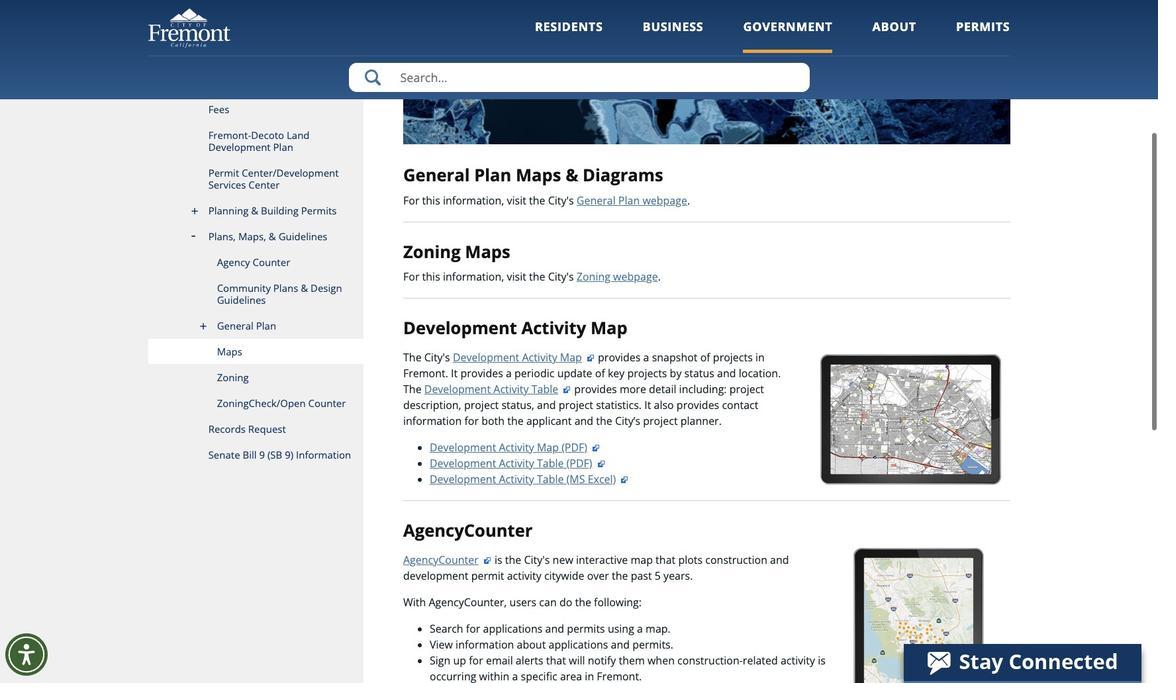 Task type: locate. For each thing, give the bounding box(es) containing it.
information, for for this information, visit the city's zoning webpage .
[[443, 267, 504, 282]]

0 vertical spatial visit
[[507, 191, 527, 205]]

2 information, from the top
[[443, 267, 504, 282]]

1 vertical spatial fremont.
[[597, 667, 642, 681]]

0 vertical spatial general
[[403, 161, 470, 184]]

business link
[[643, 19, 704, 53]]

counter up information
[[308, 394, 346, 407]]

1 vertical spatial permits
[[301, 201, 337, 215]]

applications up 'about'
[[483, 619, 543, 634]]

in right area
[[585, 667, 594, 681]]

guidelines up general plan
[[217, 291, 266, 304]]

& up for this information, visit the city's general plan webpage .
[[566, 161, 579, 184]]

statistics.
[[596, 396, 642, 410]]

applications
[[483, 619, 543, 634], [549, 635, 608, 650]]

and inside provides a snapshot of projects in fremont. it provides a periodic update of key projects by status and location. the
[[717, 364, 736, 378]]

development activity map (pdf) development activity table (pdf) development activity table (ms excel)
[[430, 438, 616, 484]]

counter for agency counter
[[253, 253, 290, 266]]

1 vertical spatial webpage
[[613, 267, 658, 282]]

0 horizontal spatial guidelines
[[217, 291, 266, 304]]

0 horizontal spatial maps
[[217, 342, 242, 356]]

senate bill 9 (sb 9) information
[[208, 446, 351, 459]]

counter down 'plans, maps, & guidelines'
[[253, 253, 290, 266]]

description,
[[403, 396, 462, 410]]

0 vertical spatial agencycounter
[[403, 517, 533, 540]]

applicant
[[527, 411, 572, 426]]

1 vertical spatial general
[[577, 191, 616, 205]]

community
[[217, 279, 271, 292]]

general plan
[[217, 317, 276, 330]]

information down description,
[[403, 411, 462, 426]]

1 for from the top
[[403, 191, 420, 205]]

1 vertical spatial for
[[403, 267, 420, 282]]

both
[[482, 411, 505, 426]]

plan up 'maps' link
[[256, 317, 276, 330]]

email
[[486, 651, 513, 666]]

services
[[208, 176, 246, 189]]

1 vertical spatial the
[[403, 380, 422, 394]]

visit
[[507, 191, 527, 205], [507, 267, 527, 282]]

fremont. up description,
[[403, 364, 448, 378]]

can
[[539, 593, 557, 607]]

up
[[453, 651, 466, 666]]

of up status
[[701, 348, 711, 362]]

0 horizontal spatial it
[[451, 364, 458, 378]]

in
[[756, 348, 765, 362], [585, 667, 594, 681]]

0 horizontal spatial that
[[546, 651, 566, 666]]

0 vertical spatial this
[[422, 191, 440, 205]]

provides up development activity table
[[461, 364, 503, 378]]

community plans & design guidelines
[[217, 279, 342, 304]]

0 vertical spatial counter
[[253, 253, 290, 266]]

0 vertical spatial the
[[403, 348, 422, 362]]

the down status,
[[508, 411, 524, 426]]

1 vertical spatial agencycounter
[[403, 550, 479, 565]]

provides up key
[[598, 348, 641, 362]]

within
[[479, 667, 510, 681]]

activity up users
[[507, 566, 542, 581]]

1 horizontal spatial general
[[403, 161, 470, 184]]

0 vertical spatial that
[[656, 550, 676, 565]]

project up contact
[[730, 380, 764, 394]]

1 vertical spatial it
[[645, 396, 651, 410]]

1 vertical spatial activity
[[781, 651, 815, 666]]

project down also
[[643, 411, 678, 426]]

that inside is the city's new interactive map that plots construction and development permit activity citywide over the past 5 years.
[[656, 550, 676, 565]]

1 agencycounter from the top
[[403, 517, 533, 540]]

2 horizontal spatial zoning
[[577, 267, 611, 282]]

0 horizontal spatial zoning
[[217, 368, 249, 382]]

permit center/development services center link
[[148, 158, 364, 195]]

1 vertical spatial of
[[595, 364, 605, 378]]

1 vertical spatial that
[[546, 651, 566, 666]]

projects
[[713, 348, 753, 362], [628, 364, 667, 378]]

1 horizontal spatial applications
[[549, 635, 608, 650]]

and right status
[[717, 364, 736, 378]]

development
[[403, 566, 469, 581]]

in inside provides a snapshot of projects in fremont. it provides a periodic update of key projects by status and location. the
[[756, 348, 765, 362]]

fees link
[[148, 94, 364, 120]]

activity up periodic
[[522, 348, 558, 362]]

contact
[[722, 396, 759, 410]]

0 horizontal spatial projects
[[628, 364, 667, 378]]

1 horizontal spatial fremont.
[[597, 667, 642, 681]]

0 horizontal spatial applications
[[483, 619, 543, 634]]

and right 'construction' at the bottom right
[[770, 550, 789, 565]]

this up zoning maps at top
[[422, 191, 440, 205]]

1 horizontal spatial maps
[[465, 238, 511, 261]]

2 vertical spatial map
[[537, 438, 559, 452]]

land
[[287, 126, 310, 139]]

about
[[873, 19, 917, 34]]

2 horizontal spatial map
[[591, 314, 628, 337]]

0 vertical spatial activity
[[507, 566, 542, 581]]

(pdf)
[[562, 438, 588, 452], [567, 454, 593, 468]]

0 vertical spatial in
[[756, 348, 765, 362]]

2 this from the top
[[422, 267, 440, 282]]

also
[[654, 396, 674, 410]]

1 horizontal spatial in
[[756, 348, 765, 362]]

the inside provides a snapshot of projects in fremont. it provides a periodic update of key projects by status and location. the
[[403, 380, 422, 394]]

and down can
[[546, 619, 564, 634]]

1 horizontal spatial .
[[688, 191, 690, 205]]

0 vertical spatial map
[[591, 314, 628, 337]]

2 vertical spatial zoning
[[217, 368, 249, 382]]

2 for from the top
[[403, 267, 420, 282]]

is right related
[[818, 651, 826, 666]]

for for information
[[465, 411, 479, 426]]

city's
[[615, 411, 641, 426]]

projects up more
[[628, 364, 667, 378]]

excel)
[[588, 470, 616, 484]]

table down periodic
[[532, 380, 559, 394]]

general plan maps & diagrams
[[403, 161, 663, 184]]

location.
[[739, 364, 781, 378]]

1 horizontal spatial map
[[560, 348, 582, 362]]

0 horizontal spatial general
[[217, 317, 254, 330]]

search
[[430, 619, 463, 634]]

for right search on the bottom left
[[466, 619, 480, 634]]

0 vertical spatial permits
[[956, 19, 1010, 34]]

2 vertical spatial maps
[[217, 342, 242, 356]]

senate
[[208, 446, 240, 459]]

2 visit from the top
[[507, 267, 527, 282]]

this down zoning maps at top
[[422, 267, 440, 282]]

senate bill 9 (sb 9) information link
[[148, 440, 364, 466]]

agencycounter up agencycounter link
[[403, 517, 533, 540]]

map
[[631, 550, 653, 565]]

a right within
[[512, 667, 518, 681]]

that left will
[[546, 651, 566, 666]]

1 vertical spatial information,
[[443, 267, 504, 282]]

0 vertical spatial (pdf)
[[562, 438, 588, 452]]

0 vertical spatial table
[[532, 380, 559, 394]]

interactive
[[576, 550, 628, 565]]

0 vertical spatial information,
[[443, 191, 504, 205]]

for right the up
[[469, 651, 483, 666]]

2 vertical spatial for
[[469, 651, 483, 666]]

city's up description,
[[424, 348, 450, 362]]

for this information, visit the city's general plan webpage .
[[403, 191, 690, 205]]

1 horizontal spatial that
[[656, 550, 676, 565]]

1 vertical spatial this
[[422, 267, 440, 282]]

guidelines down building
[[279, 227, 328, 240]]

the city's development activity map
[[403, 348, 582, 362]]

0 vertical spatial for
[[403, 191, 420, 205]]

government link
[[744, 19, 833, 53]]

design
[[311, 279, 342, 292]]

information
[[403, 411, 462, 426], [456, 635, 514, 650]]

activity up development activity map link
[[522, 314, 586, 337]]

2 horizontal spatial maps
[[516, 161, 561, 184]]

0 horizontal spatial is
[[495, 550, 503, 565]]

in up location.
[[756, 348, 765, 362]]

maps up for this information, visit the city's zoning webpage .
[[465, 238, 511, 261]]

that up 5
[[656, 550, 676, 565]]

for for for this information, visit the city's zoning webpage .
[[403, 267, 420, 282]]

0 horizontal spatial activity
[[507, 566, 542, 581]]

for
[[465, 411, 479, 426], [466, 619, 480, 634], [469, 651, 483, 666]]

1 horizontal spatial it
[[645, 396, 651, 410]]

1 vertical spatial for
[[466, 619, 480, 634]]

city's left new at bottom
[[524, 550, 550, 565]]

1 horizontal spatial zoning
[[403, 238, 461, 261]]

0 vertical spatial projects
[[713, 348, 753, 362]]

activity up development activity table (pdf) link
[[499, 438, 534, 452]]

0 horizontal spatial fremont.
[[403, 364, 448, 378]]

0 horizontal spatial map
[[537, 438, 559, 452]]

table left the (ms
[[537, 470, 564, 484]]

it left also
[[645, 396, 651, 410]]

general
[[403, 161, 470, 184], [577, 191, 616, 205], [217, 317, 254, 330]]

1 vertical spatial zoning
[[577, 267, 611, 282]]

0 horizontal spatial in
[[585, 667, 594, 681]]

0 vertical spatial it
[[451, 364, 458, 378]]

2 vertical spatial table
[[537, 470, 564, 484]]

specific
[[521, 667, 558, 681]]

1 horizontal spatial activity
[[781, 651, 815, 666]]

map for development activity map
[[591, 314, 628, 337]]

1 vertical spatial is
[[818, 651, 826, 666]]

1 vertical spatial guidelines
[[217, 291, 266, 304]]

visit up development activity map
[[507, 267, 527, 282]]

development activity map (pdf) link
[[430, 438, 601, 452]]

0 vertical spatial guidelines
[[279, 227, 328, 240]]

maps up for this information, visit the city's general plan webpage .
[[516, 161, 561, 184]]

stay connected image
[[904, 645, 1141, 682]]

of left key
[[595, 364, 605, 378]]

0 vertical spatial information
[[403, 411, 462, 426]]

provides down key
[[575, 380, 617, 394]]

map up the update on the bottom of page
[[560, 348, 582, 362]]

1 vertical spatial in
[[585, 667, 594, 681]]

0 vertical spatial zoning
[[403, 238, 461, 261]]

status
[[685, 364, 715, 378]]

more
[[620, 380, 646, 394]]

the
[[529, 191, 546, 205], [529, 267, 546, 282], [508, 411, 524, 426], [596, 411, 613, 426], [505, 550, 522, 565], [612, 566, 628, 581], [575, 593, 591, 607]]

update
[[557, 364, 593, 378]]

status,
[[502, 396, 534, 410]]

1 visit from the top
[[507, 191, 527, 205]]

is
[[495, 550, 503, 565], [818, 651, 826, 666]]

project up applicant
[[559, 396, 594, 410]]

this
[[422, 191, 440, 205], [422, 267, 440, 282]]

development inside fremont-decoto land development plan
[[208, 138, 271, 151]]

information up 'email'
[[456, 635, 514, 650]]

map up key
[[591, 314, 628, 337]]

information, up zoning maps at top
[[443, 191, 504, 205]]

activity right related
[[781, 651, 815, 666]]

general inside "link"
[[217, 317, 254, 330]]

agencycounter up development
[[403, 550, 479, 565]]

do
[[560, 593, 572, 607]]

1 vertical spatial applications
[[549, 635, 608, 650]]

the down general plan maps & diagrams
[[529, 191, 546, 205]]

1 vertical spatial projects
[[628, 364, 667, 378]]

1 horizontal spatial counter
[[308, 394, 346, 407]]

is up permit
[[495, 550, 503, 565]]

key
[[608, 364, 625, 378]]

& right plans
[[301, 279, 308, 292]]

zoningcheck/open counter
[[217, 394, 346, 407]]

1 vertical spatial .
[[658, 267, 661, 282]]

map down applicant
[[537, 438, 559, 452]]

1 vertical spatial visit
[[507, 267, 527, 282]]

a up development activity table link
[[506, 364, 512, 378]]

is inside is the city's new interactive map that plots construction and development permit activity citywide over the past 5 years.
[[495, 550, 503, 565]]

zoning
[[403, 238, 461, 261], [577, 267, 611, 282], [217, 368, 249, 382]]

0 vertical spatial for
[[465, 411, 479, 426]]

& right maps,
[[269, 227, 276, 240]]

general for general plan
[[217, 317, 254, 330]]

permits link
[[956, 19, 1010, 53]]

0 horizontal spatial counter
[[253, 253, 290, 266]]

for left both
[[465, 411, 479, 426]]

provides up planner.
[[677, 396, 720, 410]]

table up development activity table (ms excel) link at the bottom
[[537, 454, 564, 468]]

map inside development activity map (pdf) development activity table (pdf) development activity table (ms excel)
[[537, 438, 559, 452]]

area
[[560, 667, 582, 681]]

projects up location.
[[713, 348, 753, 362]]

1 vertical spatial counter
[[308, 394, 346, 407]]

zoning for zoning link
[[217, 368, 249, 382]]

maps
[[516, 161, 561, 184], [465, 238, 511, 261], [217, 342, 242, 356]]

planning
[[208, 201, 249, 215]]

applications up will
[[549, 635, 608, 650]]

development activity table (ms excel) link
[[430, 470, 629, 484]]

maps down general plan
[[217, 342, 242, 356]]

about link
[[873, 19, 917, 53]]

community plans & design guidelines link
[[148, 273, 364, 311]]

information, down zoning maps at top
[[443, 267, 504, 282]]

0 vertical spatial applications
[[483, 619, 543, 634]]

planning & building permits
[[208, 201, 337, 215]]

it up description,
[[451, 364, 458, 378]]

the left past
[[612, 566, 628, 581]]

plan up center/development
[[273, 138, 293, 151]]

fremont. inside the search for applications and permits using a map. view information about applications and permits. sign up for email alerts that will notify them when construction-related activity is occurring within a specific area in fremont.
[[597, 667, 642, 681]]

fremont. down them
[[597, 667, 642, 681]]

map image
[[403, 0, 1010, 142]]

by
[[670, 364, 682, 378]]

1 this from the top
[[422, 191, 440, 205]]

1 vertical spatial table
[[537, 454, 564, 468]]

0 vertical spatial is
[[495, 550, 503, 565]]

1 horizontal spatial is
[[818, 651, 826, 666]]

general for general plan maps & diagrams
[[403, 161, 470, 184]]

provides a snapshot of projects in fremont. it provides a periodic update of key projects by status and location. the
[[403, 348, 781, 394]]

2 the from the top
[[403, 380, 422, 394]]

1 horizontal spatial projects
[[713, 348, 753, 362]]

maps link
[[148, 336, 364, 362]]

Search text field
[[349, 63, 810, 92]]

that
[[656, 550, 676, 565], [546, 651, 566, 666]]

plan down diagrams
[[619, 191, 640, 205]]

0 horizontal spatial of
[[595, 364, 605, 378]]

government
[[744, 19, 833, 34]]

1 information, from the top
[[443, 191, 504, 205]]

(ms
[[567, 470, 585, 484]]

plan up for this information, visit the city's general plan webpage .
[[474, 161, 512, 184]]

2 vertical spatial general
[[217, 317, 254, 330]]

1 horizontal spatial of
[[701, 348, 711, 362]]

agency counter
[[217, 253, 290, 266]]

visit down general plan maps & diagrams
[[507, 191, 527, 205]]

a
[[644, 348, 649, 362], [506, 364, 512, 378], [637, 619, 643, 634], [512, 667, 518, 681]]

for inside provides more detail including: project description, project status, and project statistics. it also provides contact information for both the applicant and the city's project planner.
[[465, 411, 479, 426]]

0 vertical spatial fremont.
[[403, 364, 448, 378]]

1 vertical spatial information
[[456, 635, 514, 650]]

this for for this information, visit the city's zoning webpage .
[[422, 267, 440, 282]]

users
[[510, 593, 537, 607]]

for for for this information, visit the city's general plan webpage .
[[403, 191, 420, 205]]



Task type: vqa. For each thing, say whether or not it's contained in the screenshot.
Feedback
no



Task type: describe. For each thing, give the bounding box(es) containing it.
permits.
[[633, 635, 674, 650]]

view
[[430, 635, 453, 650]]

search for applications and permits using a map. view information about applications and permits. sign up for email alerts that will notify them when construction-related activity is occurring within a specific area in fremont.
[[430, 619, 826, 681]]

plan inside "link"
[[256, 317, 276, 330]]

alerts
[[516, 651, 544, 666]]

for for up
[[469, 651, 483, 666]]

the up with agencycounter, users can do the following:
[[505, 550, 522, 565]]

0 vertical spatial .
[[688, 191, 690, 205]]

zoningcheck/open counter link
[[148, 388, 364, 414]]

city's inside is the city's new interactive map that plots construction and development permit activity citywide over the past 5 years.
[[524, 550, 550, 565]]

9)
[[285, 446, 294, 459]]

that inside the search for applications and permits using a map. view information about applications and permits. sign up for email alerts that will notify them when construction-related activity is occurring within a specific area in fremont.
[[546, 651, 566, 666]]

development activity map image
[[814, 350, 1007, 488]]

agency counter link
[[148, 247, 364, 273]]

0 vertical spatial webpage
[[643, 191, 688, 205]]

past
[[631, 566, 652, 581]]

agencycounter link
[[403, 550, 492, 565]]

1 the from the top
[[403, 348, 422, 362]]

1 horizontal spatial guidelines
[[279, 227, 328, 240]]

development activity map link
[[453, 348, 595, 362]]

map for development activity map (pdf) development activity table (pdf) development activity table (ms excel)
[[537, 438, 559, 452]]

using
[[608, 619, 634, 634]]

bill
[[243, 446, 257, 459]]

information inside provides more detail including: project description, project status, and project statistics. it also provides contact information for both the applicant and the city's project planner.
[[403, 411, 462, 426]]

will
[[569, 651, 585, 666]]

information
[[296, 446, 351, 459]]

city's left zoning webpage link
[[548, 267, 574, 282]]

fremont. inside provides a snapshot of projects in fremont. it provides a periodic update of key projects by status and location. the
[[403, 364, 448, 378]]

snapshot
[[652, 348, 698, 362]]

plans, maps, & guidelines link
[[148, 221, 364, 247]]

guidelines inside 'community plans & design guidelines'
[[217, 291, 266, 304]]

this for for this information, visit the city's general plan webpage .
[[422, 191, 440, 205]]

zoning webpage link
[[577, 267, 658, 282]]

0 horizontal spatial .
[[658, 267, 661, 282]]

it inside provides more detail including: project description, project status, and project statistics. it also provides contact information for both the applicant and the city's project planner.
[[645, 396, 651, 410]]

& left building
[[251, 201, 258, 215]]

agencycounter image
[[848, 546, 991, 684]]

and up applicant
[[537, 396, 556, 410]]

zoning for zoning maps
[[403, 238, 461, 261]]

permit center/development services center
[[208, 164, 339, 189]]

notify
[[588, 651, 616, 666]]

project down development activity table
[[464, 396, 499, 410]]

permit
[[208, 164, 239, 177]]

permits
[[567, 619, 605, 634]]

activity down development activity map (pdf) "link"
[[499, 454, 534, 468]]

fremont-decoto land development plan link
[[148, 120, 364, 158]]

fees
[[208, 100, 229, 113]]

activity inside the search for applications and permits using a map. view information about applications and permits. sign up for email alerts that will notify them when construction-related activity is occurring within a specific area in fremont.
[[781, 651, 815, 666]]

0 vertical spatial of
[[701, 348, 711, 362]]

1 horizontal spatial permits
[[956, 19, 1010, 34]]

and right applicant
[[575, 411, 594, 426]]

years.
[[664, 566, 693, 581]]

development activity map
[[403, 314, 628, 337]]

provides more detail including: project description, project status, and project statistics. it also provides contact information for both the applicant and the city's project planner.
[[403, 380, 764, 426]]

periodic
[[515, 364, 555, 378]]

5
[[655, 566, 661, 581]]

records
[[208, 420, 246, 433]]

it inside provides a snapshot of projects in fremont. it provides a periodic update of key projects by status and location. the
[[451, 364, 458, 378]]

residents link
[[535, 19, 603, 53]]

a left map.
[[637, 619, 643, 634]]

records request
[[208, 420, 286, 433]]

visit for general plan webpage
[[507, 191, 527, 205]]

the right do
[[575, 593, 591, 607]]

is inside the search for applications and permits using a map. view information about applications and permits. sign up for email alerts that will notify them when construction-related activity is occurring within a specific area in fremont.
[[818, 651, 826, 666]]

fremont-decoto land development plan
[[208, 126, 310, 151]]

related
[[743, 651, 778, 666]]

for this information, visit the city's zoning webpage .
[[403, 267, 661, 282]]

visit for zoning webpage
[[507, 267, 527, 282]]

planning & building permits link
[[148, 195, 364, 221]]

about
[[517, 635, 546, 650]]

the down statistics.
[[596, 411, 613, 426]]

0 vertical spatial maps
[[516, 161, 561, 184]]

fremont-
[[208, 126, 251, 139]]

2 horizontal spatial general
[[577, 191, 616, 205]]

with
[[403, 593, 426, 607]]

information, for for this information, visit the city's general plan webpage .
[[443, 191, 504, 205]]

including:
[[679, 380, 727, 394]]

general plan webpage link
[[577, 191, 688, 205]]

activity inside is the city's new interactive map that plots construction and development permit activity citywide over the past 5 years.
[[507, 566, 542, 581]]

general plan link
[[148, 311, 364, 336]]

counter for zoningcheck/open counter
[[308, 394, 346, 407]]

diagrams
[[583, 161, 663, 184]]

when
[[648, 651, 675, 666]]

plans,
[[208, 227, 236, 240]]

map.
[[646, 619, 671, 634]]

them
[[619, 651, 645, 666]]

records request link
[[148, 414, 364, 440]]

is the city's new interactive map that plots construction and development permit activity citywide over the past 5 years.
[[403, 550, 789, 581]]

decoto
[[251, 126, 284, 139]]

information inside the search for applications and permits using a map. view information about applications and permits. sign up for email alerts that will notify them when construction-related activity is occurring within a specific area in fremont.
[[456, 635, 514, 650]]

agency
[[217, 253, 250, 266]]

planner.
[[681, 411, 722, 426]]

over
[[587, 566, 609, 581]]

following:
[[594, 593, 642, 607]]

a left snapshot
[[644, 348, 649, 362]]

2 agencycounter from the top
[[403, 550, 479, 565]]

activity down development activity table (pdf) link
[[499, 470, 534, 484]]

9
[[259, 446, 265, 459]]

with agencycounter, users can do the following:
[[403, 593, 642, 607]]

construction-
[[678, 651, 743, 666]]

development activity table (pdf) link
[[430, 454, 606, 468]]

1 vertical spatial map
[[560, 348, 582, 362]]

construction
[[706, 550, 768, 565]]

activity up status,
[[494, 380, 529, 394]]

occurring
[[430, 667, 477, 681]]

1 vertical spatial (pdf)
[[567, 454, 593, 468]]

1 vertical spatial maps
[[465, 238, 511, 261]]

zoningcheck/open
[[217, 394, 306, 407]]

request
[[248, 420, 286, 433]]

in inside the search for applications and permits using a map. view information about applications and permits. sign up for email alerts that will notify them when construction-related activity is occurring within a specific area in fremont.
[[585, 667, 594, 681]]

and inside is the city's new interactive map that plots construction and development permit activity citywide over the past 5 years.
[[770, 550, 789, 565]]

0 horizontal spatial permits
[[301, 201, 337, 215]]

and down using
[[611, 635, 630, 650]]

plan inside fremont-decoto land development plan
[[273, 138, 293, 151]]

& inside 'community plans & design guidelines'
[[301, 279, 308, 292]]

plans, maps, & guidelines
[[208, 227, 328, 240]]

the up development activity map
[[529, 267, 546, 282]]

city's down general plan maps & diagrams
[[548, 191, 574, 205]]

sign
[[430, 651, 451, 666]]

zoning link
[[148, 362, 364, 388]]

plots
[[679, 550, 703, 565]]

agencycounter,
[[429, 593, 507, 607]]

(sb
[[268, 446, 282, 459]]



